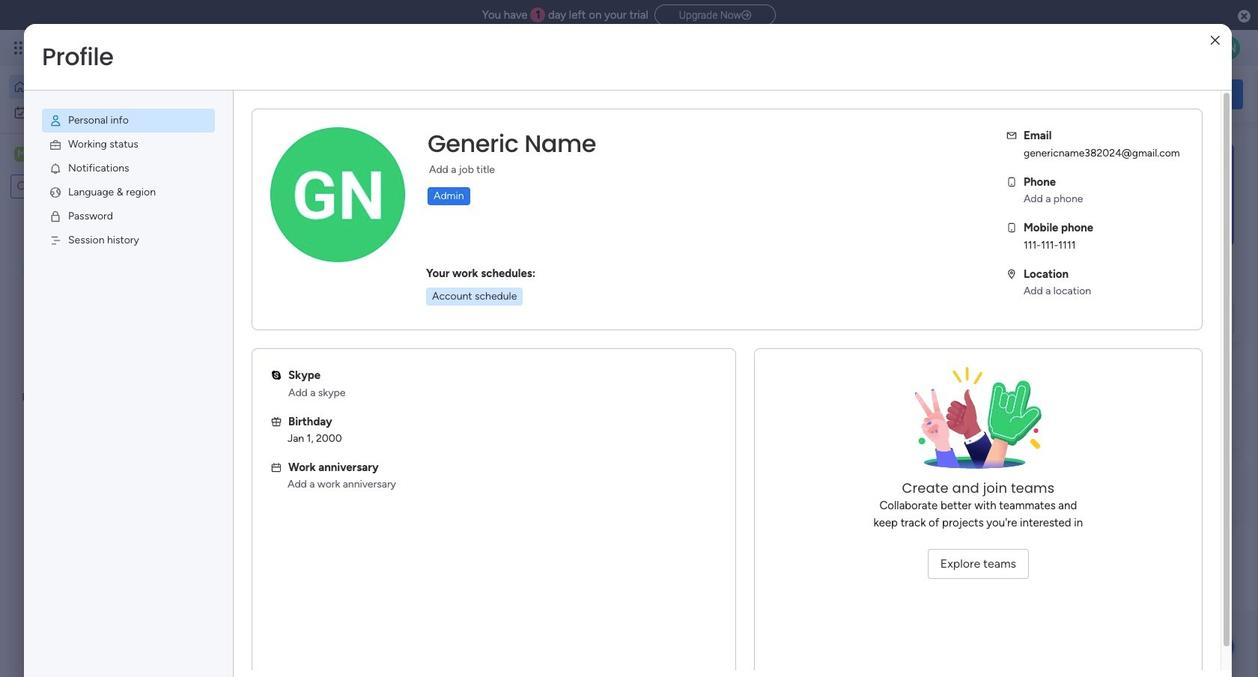Task type: locate. For each thing, give the bounding box(es) containing it.
dapulse close image
[[1238, 9, 1251, 24]]

None field
[[424, 128, 600, 160]]

option up workspace selection element
[[9, 100, 182, 124]]

notifications image
[[49, 162, 62, 175]]

getting started element
[[1019, 388, 1244, 448]]

session history image
[[49, 234, 62, 247]]

1 vertical spatial option
[[9, 100, 182, 124]]

templates image image
[[1032, 143, 1230, 246]]

menu item
[[42, 109, 215, 133], [42, 133, 215, 157], [42, 157, 215, 181], [42, 181, 215, 205], [42, 205, 215, 228], [42, 228, 215, 252]]

option
[[9, 75, 182, 99], [9, 100, 182, 124]]

public board image
[[250, 303, 267, 320]]

open update feed (inbox) image
[[231, 387, 249, 405]]

close recently visited image
[[231, 152, 249, 170]]

public board image
[[498, 303, 514, 320]]

1 menu item from the top
[[42, 109, 215, 133]]

option up personal info image
[[9, 75, 182, 99]]

component image
[[498, 327, 511, 341]]

close image
[[1211, 35, 1220, 46]]

3 menu item from the top
[[42, 157, 215, 181]]

v2 user feedback image
[[1031, 86, 1042, 102]]

v2 bolt switch image
[[1148, 86, 1157, 102]]

workspace selection element
[[14, 145, 125, 165]]

0 vertical spatial option
[[9, 75, 182, 99]]

6 menu item from the top
[[42, 228, 215, 252]]



Task type: describe. For each thing, give the bounding box(es) containing it.
dapulse rightstroke image
[[742, 10, 752, 21]]

password image
[[49, 210, 62, 223]]

add to favorites image
[[447, 304, 462, 319]]

workspace image
[[14, 146, 29, 163]]

workspace image
[[256, 482, 292, 518]]

Search in workspace field
[[31, 178, 107, 195]]

no teams image
[[904, 367, 1054, 479]]

working status image
[[49, 138, 62, 151]]

personal info image
[[49, 114, 62, 127]]

close my workspaces image
[[231, 437, 249, 455]]

5 menu item from the top
[[42, 205, 215, 228]]

component image
[[250, 327, 264, 341]]

menu menu
[[24, 91, 233, 270]]

1 option from the top
[[9, 75, 182, 99]]

quick search results list box
[[231, 170, 983, 369]]

2 option from the top
[[9, 100, 182, 124]]

language & region image
[[49, 186, 62, 199]]

clear search image
[[109, 179, 124, 194]]

4 menu item from the top
[[42, 181, 215, 205]]

2 menu item from the top
[[42, 133, 215, 157]]

generic name image
[[1217, 36, 1241, 60]]

select product image
[[13, 40, 28, 55]]



Task type: vqa. For each thing, say whether or not it's contained in the screenshot.
the bottommost 'workspace' icon
yes



